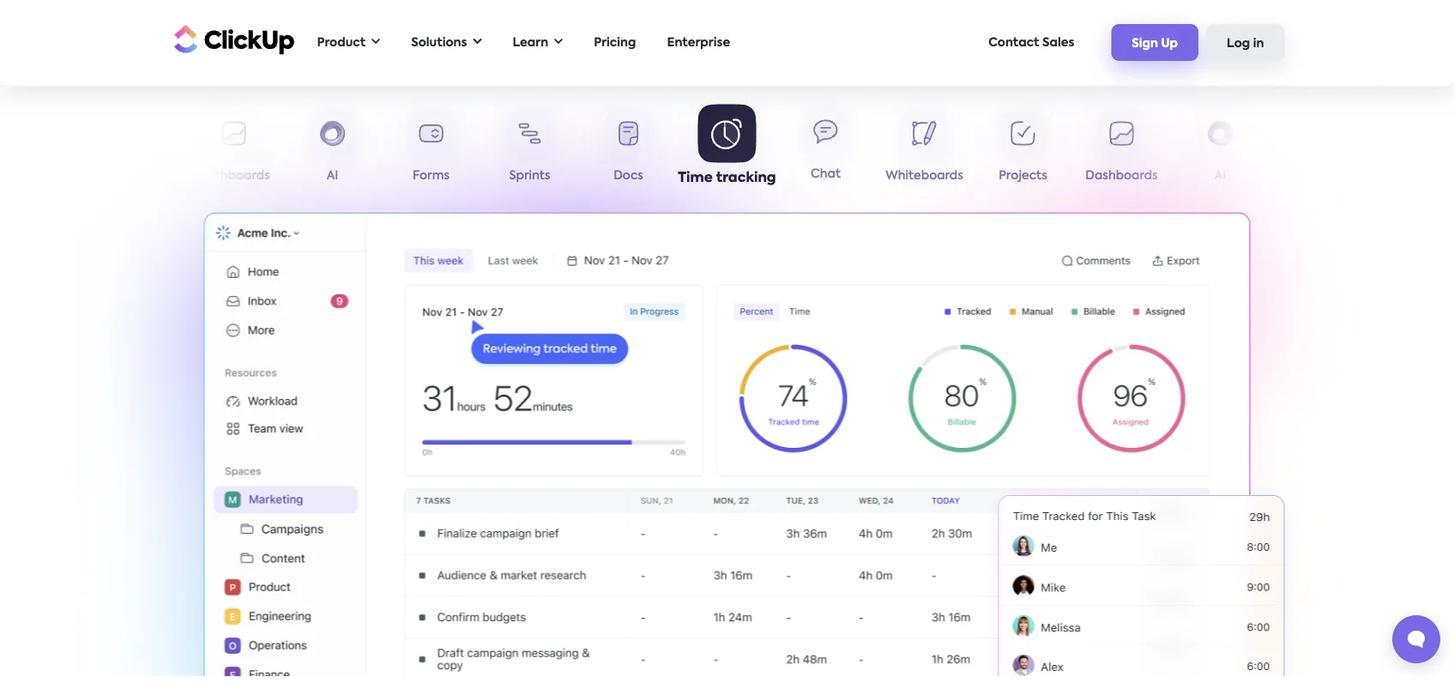 Task type: locate. For each thing, give the bounding box(es) containing it.
dashboards button
[[184, 110, 283, 189], [1073, 110, 1171, 189]]

pricing
[[594, 36, 636, 48]]

2 projects from the left
[[999, 170, 1048, 182]]

projects button
[[86, 110, 184, 189], [974, 110, 1073, 189]]

chat
[[811, 170, 841, 182]]

forms button
[[382, 110, 481, 189], [1270, 110, 1369, 189]]

1 horizontal spatial forms button
[[1270, 110, 1369, 189]]

0 horizontal spatial ai
[[327, 170, 338, 182]]

1 projects button from the left
[[86, 110, 184, 189]]

sales
[[1043, 36, 1075, 48]]

time tracking
[[678, 171, 776, 184]]

whiteboards button
[[875, 110, 974, 189]]

enterprise
[[667, 36, 730, 48]]

1 horizontal spatial ai button
[[1171, 110, 1270, 189]]

1 horizontal spatial projects
[[999, 170, 1048, 182]]

learn button
[[504, 25, 572, 60]]

1 horizontal spatial dashboards
[[1086, 170, 1158, 182]]

up
[[1161, 38, 1178, 50]]

1 horizontal spatial ai
[[1215, 170, 1227, 182]]

log in
[[1227, 38, 1264, 50]]

in
[[1253, 38, 1264, 50]]

1 dashboards button from the left
[[184, 110, 283, 189]]

1 forms from the left
[[413, 170, 450, 182]]

0 horizontal spatial ai button
[[283, 110, 382, 189]]

forms
[[413, 170, 450, 182], [1301, 170, 1338, 182]]

2 forms button from the left
[[1270, 110, 1369, 189]]

0 horizontal spatial projects button
[[86, 110, 184, 189]]

2 ai from the left
[[1215, 170, 1227, 182]]

1 horizontal spatial dashboards button
[[1073, 110, 1171, 189]]

clickup image
[[169, 23, 295, 56]]

ai for first ai button from left
[[327, 170, 338, 182]]

0 horizontal spatial projects
[[111, 170, 159, 182]]

projects
[[111, 170, 159, 182], [999, 170, 1048, 182]]

1 horizontal spatial forms
[[1301, 170, 1338, 182]]

1 ai from the left
[[327, 170, 338, 182]]

0 horizontal spatial dashboards button
[[184, 110, 283, 189]]

dashboards
[[198, 170, 270, 182], [1086, 170, 1158, 182]]

log in link
[[1207, 24, 1285, 61]]

2 ai button from the left
[[1171, 110, 1270, 189]]

2 forms from the left
[[1301, 170, 1338, 182]]

ai button
[[283, 110, 382, 189], [1171, 110, 1270, 189]]

1 horizontal spatial projects button
[[974, 110, 1073, 189]]

solutions button
[[403, 25, 490, 60]]

0 horizontal spatial forms button
[[382, 110, 481, 189]]

0 horizontal spatial forms
[[413, 170, 450, 182]]

0 horizontal spatial dashboards
[[198, 170, 270, 182]]

ai
[[327, 170, 338, 182], [1215, 170, 1227, 182]]

1 forms button from the left
[[382, 110, 481, 189]]

time tracking image
[[204, 213, 1251, 677], [942, 476, 1306, 677]]



Task type: describe. For each thing, give the bounding box(es) containing it.
solutions
[[411, 36, 467, 48]]

sign
[[1132, 38, 1158, 50]]

contact sales
[[989, 36, 1075, 48]]

enterprise link
[[659, 25, 739, 60]]

log
[[1227, 38, 1250, 50]]

docs
[[614, 170, 643, 182]]

time
[[678, 171, 713, 184]]

2 dashboards button from the left
[[1073, 110, 1171, 189]]

1 ai button from the left
[[283, 110, 382, 189]]

contact
[[989, 36, 1040, 48]]

sprints
[[509, 170, 550, 182]]

product
[[317, 36, 366, 48]]

tracking
[[716, 171, 776, 184]]

chat button
[[777, 110, 875, 189]]

docs button
[[579, 110, 678, 189]]

contact sales link
[[980, 25, 1083, 60]]

2 dashboards from the left
[[1086, 170, 1158, 182]]

ai for first ai button from the right
[[1215, 170, 1227, 182]]

learn
[[513, 36, 549, 48]]

whiteboards
[[886, 170, 963, 182]]

sign up button
[[1112, 24, 1199, 61]]

1 dashboards from the left
[[198, 170, 270, 182]]

1 projects from the left
[[111, 170, 159, 182]]

time tracking button
[[678, 104, 777, 189]]

sign up
[[1132, 38, 1178, 50]]

pricing link
[[585, 25, 645, 60]]

product button
[[308, 25, 389, 60]]

sprints button
[[481, 110, 579, 189]]

2 projects button from the left
[[974, 110, 1073, 189]]



